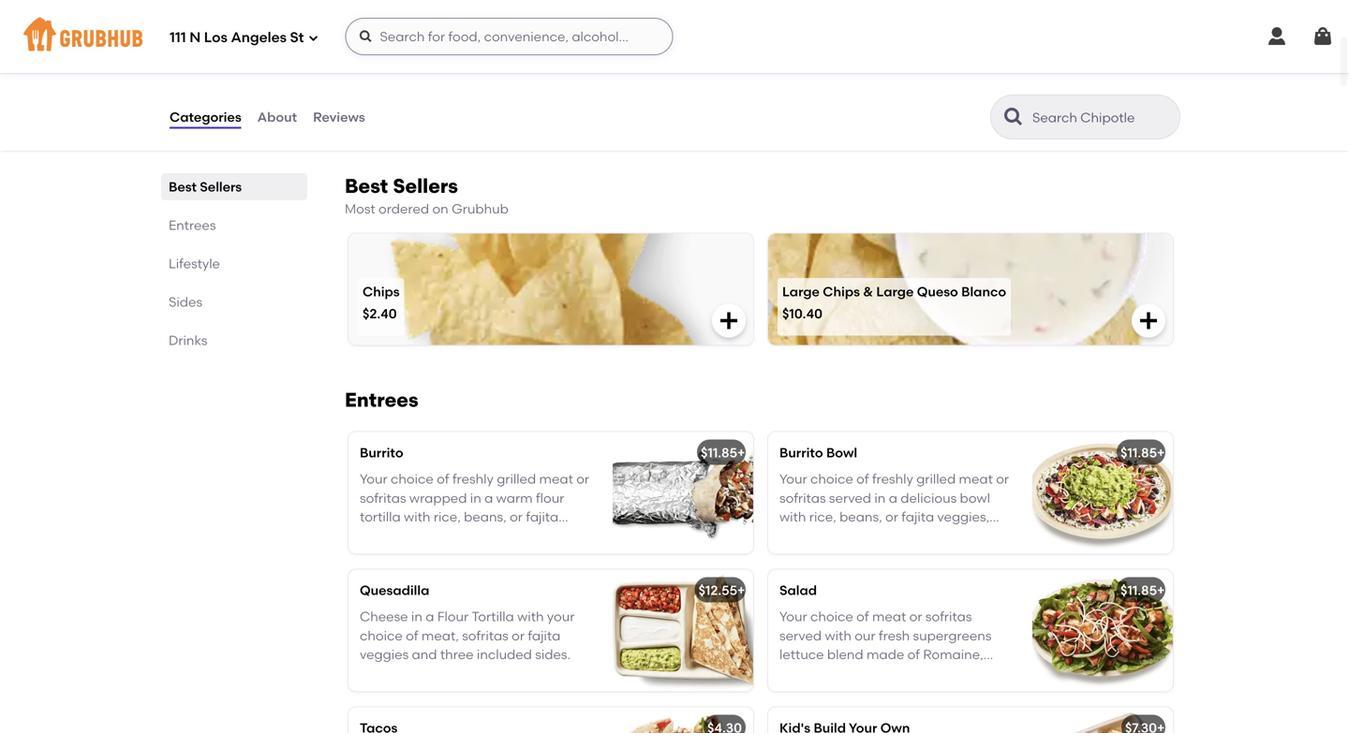 Task type: vqa. For each thing, say whether or not it's contained in the screenshot.
svg image to the bottom
yes



Task type: describe. For each thing, give the bounding box(es) containing it.
or inside cheese in a flour tortilla with your choice of meat, sofritas or fajita veggies and three included sides.
[[512, 628, 525, 644]]

111 n los angeles st
[[170, 29, 304, 46]]

quesadilla image
[[613, 570, 753, 692]]

los
[[204, 29, 228, 46]]

111
[[170, 29, 186, 46]]

entrees inside entrees tab
[[169, 217, 216, 233]]

your
[[547, 609, 575, 625]]

2 horizontal spatial with
[[858, 529, 885, 545]]

+ for burrito
[[738, 445, 745, 461]]

blanco
[[962, 284, 1007, 300]]

entrees tab
[[169, 216, 300, 235]]

Search for food, convenience, alcohol... search field
[[345, 18, 673, 55]]

lifestyle
[[169, 256, 220, 272]]

fajita inside your choice of freshly grilled meat or sofritas served in a delicious bowl with rice, beans, or fajita veggies, and topped with guac, salsa, queso blanco, sour cream or cheese.
[[902, 510, 934, 525]]

about
[[257, 109, 297, 125]]

svg image inside "preorder" button
[[169, 42, 187, 61]]

or right meat
[[996, 472, 1009, 487]]

salad
[[780, 583, 817, 599]]

&
[[863, 284, 873, 300]]

$11.85 for $12.55 +
[[1121, 583, 1157, 599]]

and inside cheese in a flour tortilla with your choice of meat, sofritas or fajita veggies and three included sides.
[[412, 647, 437, 663]]

grilled
[[917, 472, 956, 487]]

chips inside large chips & large queso blanco $10.40
[[823, 284, 860, 300]]

burrito for burrito
[[360, 445, 404, 461]]

quesadilla
[[360, 583, 430, 599]]

chips $2.40
[[363, 284, 400, 322]]

or down guac,
[[906, 548, 919, 564]]

blanco,
[[780, 548, 827, 564]]

veggies,
[[938, 510, 990, 525]]

your choice of freshly grilled meat or sofritas served in a delicious bowl with rice, beans, or fajita veggies, and topped with guac, salsa, queso blanco, sour cream or cheese.
[[780, 472, 1009, 564]]

n
[[190, 29, 201, 46]]

sellers for best sellers
[[200, 179, 242, 195]]

kid's build your own image
[[1033, 708, 1173, 734]]

1 large from the left
[[783, 284, 820, 300]]

or up guac,
[[886, 510, 899, 525]]

served
[[829, 491, 872, 506]]

fajita inside cheese in a flour tortilla with your choice of meat, sofritas or fajita veggies and three included sides.
[[528, 628, 561, 644]]

your
[[780, 472, 808, 487]]

tacos image
[[613, 708, 753, 734]]

$12.55 +
[[699, 583, 745, 599]]

reviews button
[[312, 83, 366, 151]]

delicious
[[901, 491, 957, 506]]

bowl
[[960, 491, 990, 506]]

cheese in a flour tortilla with your choice of meat, sofritas or fajita veggies and three included sides.
[[360, 609, 575, 663]]

search icon image
[[1003, 106, 1025, 128]]

drinks
[[169, 333, 207, 349]]

queso
[[967, 529, 1005, 545]]

sides tab
[[169, 292, 300, 312]]

reviews
[[313, 109, 365, 125]]

tortilla
[[472, 609, 514, 625]]

sofritas inside your choice of freshly grilled meat or sofritas served in a delicious bowl with rice, beans, or fajita veggies, and topped with guac, salsa, queso blanco, sour cream or cheese.
[[780, 491, 826, 506]]

$12.55
[[699, 583, 738, 599]]

sour
[[830, 548, 858, 564]]

drinks tab
[[169, 331, 300, 351]]

Search Chipotle search field
[[1031, 109, 1174, 127]]

choice inside your choice of freshly grilled meat or sofritas served in a delicious bowl with rice, beans, or fajita veggies, and topped with guac, salsa, queso blanco, sour cream or cheese.
[[811, 472, 854, 487]]

a inside your choice of freshly grilled meat or sofritas served in a delicious bowl with rice, beans, or fajita veggies, and topped with guac, salsa, queso blanco, sour cream or cheese.
[[889, 491, 898, 506]]

best sellers most ordered on grubhub
[[345, 174, 509, 217]]

+ for quesadilla
[[738, 583, 745, 599]]

sides
[[169, 294, 202, 310]]



Task type: locate. For each thing, give the bounding box(es) containing it.
choice down cheese
[[360, 628, 403, 644]]

fajita down delicious
[[902, 510, 934, 525]]

chips left & on the right
[[823, 284, 860, 300]]

chips up $2.40
[[363, 284, 400, 300]]

2 vertical spatial with
[[517, 609, 544, 625]]

2 horizontal spatial svg image
[[1266, 25, 1289, 48]]

1 horizontal spatial with
[[780, 510, 806, 525]]

and down meat,
[[412, 647, 437, 663]]

svg image inside main navigation navigation
[[1266, 25, 1289, 48]]

on
[[432, 201, 449, 217]]

in inside cheese in a flour tortilla with your choice of meat, sofritas or fajita veggies and three included sides.
[[411, 609, 423, 625]]

burrito image
[[613, 432, 753, 554]]

a up meat,
[[426, 609, 434, 625]]

0 horizontal spatial sellers
[[200, 179, 242, 195]]

veggies
[[360, 647, 409, 663]]

0 vertical spatial with
[[780, 510, 806, 525]]

$11.85 +
[[701, 445, 745, 461], [1121, 445, 1165, 461], [1121, 583, 1165, 599]]

1 horizontal spatial svg image
[[1138, 310, 1160, 332]]

freshly
[[872, 472, 914, 487]]

svg image
[[1266, 25, 1289, 48], [169, 42, 187, 61], [1138, 310, 1160, 332]]

burrito bowl image
[[1033, 432, 1173, 554]]

or up included on the bottom of page
[[512, 628, 525, 644]]

in inside your choice of freshly grilled meat or sofritas served in a delicious bowl with rice, beans, or fajita veggies, and topped with guac, salsa, queso blanco, sour cream or cheese.
[[875, 491, 886, 506]]

categories
[[170, 109, 241, 125]]

0 horizontal spatial in
[[411, 609, 423, 625]]

chips
[[363, 284, 400, 300], [823, 284, 860, 300]]

sellers inside best sellers most ordered on grubhub
[[393, 174, 458, 198]]

salad image
[[1033, 570, 1173, 692]]

a
[[889, 491, 898, 506], [426, 609, 434, 625]]

with up cream
[[858, 529, 885, 545]]

sofritas down tortilla
[[462, 628, 509, 644]]

of inside cheese in a flour tortilla with your choice of meat, sofritas or fajita veggies and three included sides.
[[406, 628, 418, 644]]

0 horizontal spatial chips
[[363, 284, 400, 300]]

sellers up entrees tab
[[200, 179, 242, 195]]

2 burrito from the left
[[780, 445, 823, 461]]

2 large from the left
[[877, 284, 914, 300]]

choice inside cheese in a flour tortilla with your choice of meat, sofritas or fajita veggies and three included sides.
[[360, 628, 403, 644]]

with left rice,
[[780, 510, 806, 525]]

1 vertical spatial a
[[426, 609, 434, 625]]

choice up served
[[811, 472, 854, 487]]

in
[[875, 491, 886, 506], [411, 609, 423, 625]]

0 horizontal spatial large
[[783, 284, 820, 300]]

meat,
[[422, 628, 459, 644]]

a inside cheese in a flour tortilla with your choice of meat, sofritas or fajita veggies and three included sides.
[[426, 609, 434, 625]]

option group
[[169, 0, 490, 20]]

best inside best sellers most ordered on grubhub
[[345, 174, 388, 198]]

of up served
[[857, 472, 869, 487]]

1 vertical spatial with
[[858, 529, 885, 545]]

fajita
[[902, 510, 934, 525], [528, 628, 561, 644]]

large
[[783, 284, 820, 300], [877, 284, 914, 300]]

sides.
[[535, 647, 571, 663]]

or
[[996, 472, 1009, 487], [886, 510, 899, 525], [906, 548, 919, 564], [512, 628, 525, 644]]

0 vertical spatial of
[[857, 472, 869, 487]]

three
[[440, 647, 474, 663]]

0 vertical spatial and
[[780, 529, 805, 545]]

1 vertical spatial and
[[412, 647, 437, 663]]

burrito bowl
[[780, 445, 858, 461]]

with
[[780, 510, 806, 525], [858, 529, 885, 545], [517, 609, 544, 625]]

best sellers
[[169, 179, 242, 195]]

1 horizontal spatial fajita
[[902, 510, 934, 525]]

0 horizontal spatial fajita
[[528, 628, 561, 644]]

guac,
[[888, 529, 924, 545]]

0 horizontal spatial entrees
[[169, 217, 216, 233]]

+
[[738, 445, 745, 461], [1157, 445, 1165, 461], [738, 583, 745, 599], [1157, 583, 1165, 599]]

cheese
[[360, 609, 408, 625]]

main navigation navigation
[[0, 0, 1349, 73]]

sellers up 'on'
[[393, 174, 458, 198]]

lifestyle tab
[[169, 254, 300, 274]]

best up entrees tab
[[169, 179, 197, 195]]

$11.85 + for $12.55 +
[[1121, 583, 1165, 599]]

0 vertical spatial entrees
[[169, 217, 216, 233]]

0 horizontal spatial choice
[[360, 628, 403, 644]]

choice
[[811, 472, 854, 487], [360, 628, 403, 644]]

sofritas inside cheese in a flour tortilla with your choice of meat, sofritas or fajita veggies and three included sides.
[[462, 628, 509, 644]]

most
[[345, 201, 375, 217]]

$11.85 for $11.85 +
[[1121, 445, 1157, 461]]

0 vertical spatial a
[[889, 491, 898, 506]]

+ for burrito bowl
[[1157, 445, 1165, 461]]

svg image
[[1312, 25, 1334, 48], [358, 29, 373, 44], [308, 32, 319, 44], [718, 310, 740, 332]]

best up most
[[345, 174, 388, 198]]

burrito
[[360, 445, 404, 461], [780, 445, 823, 461]]

2 chips from the left
[[823, 284, 860, 300]]

angeles
[[231, 29, 287, 46]]

0 vertical spatial in
[[875, 491, 886, 506]]

entrees up lifestyle
[[169, 217, 216, 233]]

ordered
[[379, 201, 429, 217]]

entrees
[[169, 217, 216, 233], [345, 388, 419, 412]]

salsa,
[[927, 529, 963, 545]]

and inside your choice of freshly grilled meat or sofritas served in a delicious bowl with rice, beans, or fajita veggies, and topped with guac, salsa, queso blanco, sour cream or cheese.
[[780, 529, 805, 545]]

0 horizontal spatial svg image
[[169, 42, 187, 61]]

topped
[[808, 529, 855, 545]]

0 horizontal spatial a
[[426, 609, 434, 625]]

grubhub
[[452, 201, 509, 217]]

about button
[[256, 83, 298, 151]]

1 horizontal spatial best
[[345, 174, 388, 198]]

rice,
[[809, 510, 837, 525]]

1 chips from the left
[[363, 284, 400, 300]]

of inside your choice of freshly grilled meat or sofritas served in a delicious bowl with rice, beans, or fajita veggies, and topped with guac, salsa, queso blanco, sour cream or cheese.
[[857, 472, 869, 487]]

preorder button
[[169, 35, 247, 68]]

large up the '$10.40'
[[783, 284, 820, 300]]

1 horizontal spatial chips
[[823, 284, 860, 300]]

1 horizontal spatial sellers
[[393, 174, 458, 198]]

fajita up the sides.
[[528, 628, 561, 644]]

1 horizontal spatial of
[[857, 472, 869, 487]]

1 vertical spatial entrees
[[345, 388, 419, 412]]

0 horizontal spatial of
[[406, 628, 418, 644]]

beans,
[[840, 510, 882, 525]]

1 horizontal spatial and
[[780, 529, 805, 545]]

$11.85
[[701, 445, 738, 461], [1121, 445, 1157, 461], [1121, 583, 1157, 599]]

1 horizontal spatial burrito
[[780, 445, 823, 461]]

sellers inside tab
[[200, 179, 242, 195]]

sellers
[[393, 174, 458, 198], [200, 179, 242, 195]]

0 vertical spatial sofritas
[[780, 491, 826, 506]]

large right & on the right
[[877, 284, 914, 300]]

1 burrito from the left
[[360, 445, 404, 461]]

categories button
[[169, 83, 242, 151]]

with left your
[[517, 609, 544, 625]]

0 horizontal spatial with
[[517, 609, 544, 625]]

$10.40
[[783, 306, 823, 322]]

1 horizontal spatial choice
[[811, 472, 854, 487]]

1 vertical spatial choice
[[360, 628, 403, 644]]

cream
[[861, 548, 902, 564]]

large chips & large queso blanco $10.40
[[783, 284, 1007, 322]]

best
[[345, 174, 388, 198], [169, 179, 197, 195]]

sellers for best sellers most ordered on grubhub
[[393, 174, 458, 198]]

+ for salad
[[1157, 583, 1165, 599]]

1 horizontal spatial sofritas
[[780, 491, 826, 506]]

0 horizontal spatial burrito
[[360, 445, 404, 461]]

best for best sellers
[[169, 179, 197, 195]]

0 horizontal spatial sofritas
[[462, 628, 509, 644]]

and up blanco,
[[780, 529, 805, 545]]

1 vertical spatial in
[[411, 609, 423, 625]]

meat
[[959, 472, 993, 487]]

0 vertical spatial fajita
[[902, 510, 934, 525]]

flour
[[437, 609, 469, 625]]

sofritas
[[780, 491, 826, 506], [462, 628, 509, 644]]

sofritas down 'your'
[[780, 491, 826, 506]]

1 vertical spatial of
[[406, 628, 418, 644]]

1 vertical spatial sofritas
[[462, 628, 509, 644]]

1 horizontal spatial large
[[877, 284, 914, 300]]

and
[[780, 529, 805, 545], [412, 647, 437, 663]]

best sellers tab
[[169, 177, 300, 197]]

in up meat,
[[411, 609, 423, 625]]

included
[[477, 647, 532, 663]]

entrees down $2.40
[[345, 388, 419, 412]]

0 horizontal spatial and
[[412, 647, 437, 663]]

best for best sellers most ordered on grubhub
[[345, 174, 388, 198]]

$11.85 + for $11.85 +
[[1121, 445, 1165, 461]]

with inside cheese in a flour tortilla with your choice of meat, sofritas or fajita veggies and three included sides.
[[517, 609, 544, 625]]

1 vertical spatial fajita
[[528, 628, 561, 644]]

bowl
[[827, 445, 858, 461]]

1 horizontal spatial a
[[889, 491, 898, 506]]

preorder
[[191, 44, 247, 59]]

burrito for burrito bowl
[[780, 445, 823, 461]]

of
[[857, 472, 869, 487], [406, 628, 418, 644]]

a down freshly
[[889, 491, 898, 506]]

in down freshly
[[875, 491, 886, 506]]

1 horizontal spatial in
[[875, 491, 886, 506]]

0 horizontal spatial best
[[169, 179, 197, 195]]

cheese.
[[922, 548, 971, 564]]

best inside best sellers tab
[[169, 179, 197, 195]]

queso
[[917, 284, 959, 300]]

$2.40
[[363, 306, 397, 322]]

0 vertical spatial choice
[[811, 472, 854, 487]]

st
[[290, 29, 304, 46]]

of left meat,
[[406, 628, 418, 644]]

1 horizontal spatial entrees
[[345, 388, 419, 412]]



